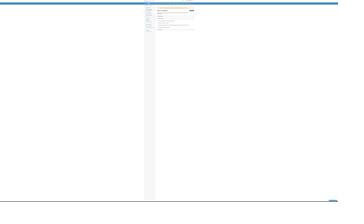 Task type: describe. For each thing, give the bounding box(es) containing it.
add-ons
[[247, 4, 250, 5]]

invoices
[[220, 4, 224, 5]]

sourcing
[[242, 4, 245, 5]]

1 horizontal spatial profile
[[198, 4, 200, 5]]

bjord
[[243, 1, 246, 2]]

help
[[257, 1, 259, 2]]

your profile link
[[193, 6, 197, 8]]

orders link
[[201, 4, 206, 5]]

sheets
[[212, 4, 215, 5]]

orders
[[202, 4, 205, 5]]

home link
[[192, 4, 197, 5]]

business
[[231, 4, 234, 5]]

asn link
[[216, 4, 219, 5]]

navigation containing bjord
[[243, 0, 259, 2]]

invoices link
[[219, 4, 224, 5]]

home
[[193, 4, 196, 5]]

service/time sheets
[[207, 4, 215, 5]]

setup
[[252, 4, 255, 5]]

setup link
[[251, 4, 255, 5]]

your
[[193, 7, 195, 7]]

ons
[[249, 4, 250, 5]]

1 vertical spatial profile
[[195, 7, 197, 7]]



Task type: vqa. For each thing, say whether or not it's contained in the screenshot.
the Child
no



Task type: locate. For each thing, give the bounding box(es) containing it.
add-
[[247, 4, 249, 5]]

help link
[[256, 1, 259, 2]]

navigation
[[243, 0, 259, 2]]

bjord link
[[243, 1, 247, 2]]

0 horizontal spatial profile
[[195, 7, 197, 7]]

catalogs
[[225, 4, 229, 5]]

notifications
[[248, 1, 254, 2]]

business performance link
[[230, 4, 241, 5]]

profile right the your in the right of the page
[[195, 7, 197, 7]]

add-ons link
[[246, 4, 251, 5]]

service/time sheets link
[[206, 4, 216, 5]]

catalogs link
[[225, 4, 230, 5]]

sourcing link
[[241, 4, 246, 5]]

profile down the coupa supplier portal image
[[198, 4, 200, 5]]

profile
[[198, 4, 200, 5], [195, 7, 197, 7]]

coupa supplier portal image
[[191, 0, 207, 3]]

profile link
[[197, 4, 201, 5]]

your profile
[[193, 7, 197, 7]]

performance
[[234, 4, 240, 5]]

service/time
[[207, 4, 212, 5]]

0 vertical spatial profile
[[198, 4, 200, 5]]

business performance
[[231, 4, 240, 5]]

notifications link
[[247, 0, 255, 2]]

alert
[[210, 9, 259, 12]]

asn
[[217, 4, 218, 5]]



